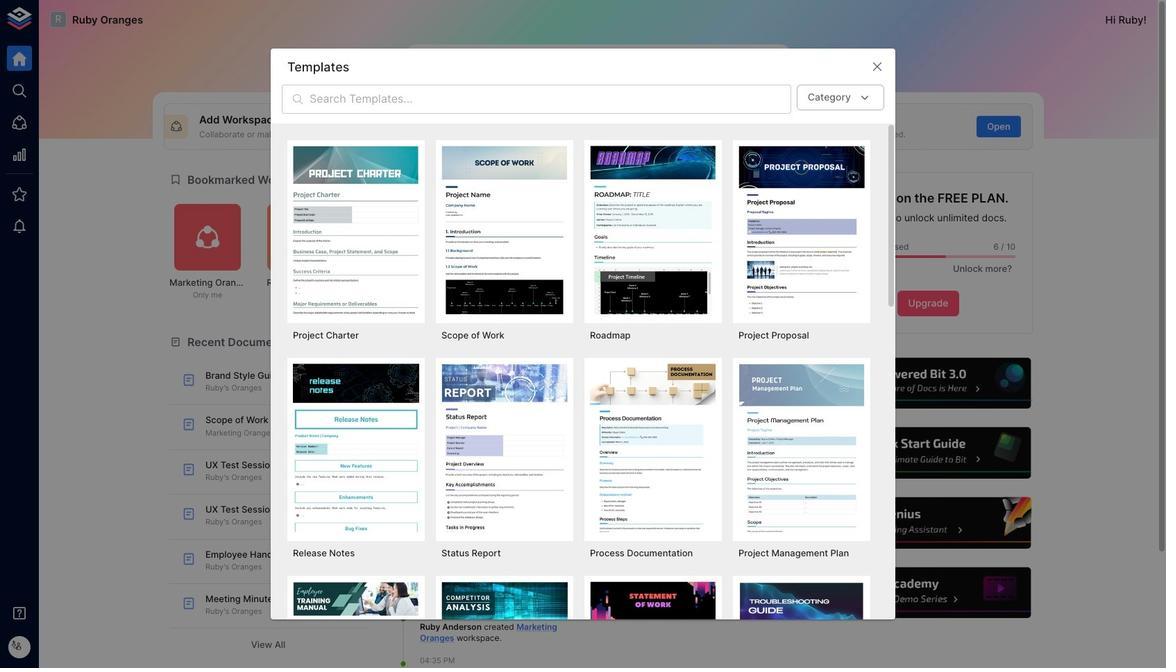 Task type: vqa. For each thing, say whether or not it's contained in the screenshot.
rightmost Guests
no



Task type: locate. For each thing, give the bounding box(es) containing it.
project management plan image
[[739, 364, 865, 532]]

troubleshooting guide image
[[739, 582, 865, 668]]

statement of work image
[[590, 582, 716, 668]]

Search Templates... text field
[[310, 85, 791, 114]]

help image
[[824, 356, 1033, 411], [824, 426, 1033, 481], [824, 496, 1033, 551], [824, 566, 1033, 621]]

dialog
[[271, 49, 895, 668]]

2 help image from the top
[[824, 426, 1033, 481]]

3 help image from the top
[[824, 496, 1033, 551]]

4 help image from the top
[[824, 566, 1033, 621]]



Task type: describe. For each thing, give the bounding box(es) containing it.
project charter image
[[293, 146, 419, 314]]

process documentation image
[[590, 364, 716, 532]]

project proposal image
[[739, 146, 865, 314]]

1 help image from the top
[[824, 356, 1033, 411]]

employee training manual image
[[293, 582, 419, 668]]

release notes image
[[293, 364, 419, 532]]

roadmap image
[[590, 146, 716, 314]]

status report image
[[441, 364, 568, 532]]

scope of work image
[[441, 146, 568, 314]]

competitor research report image
[[441, 582, 568, 668]]



